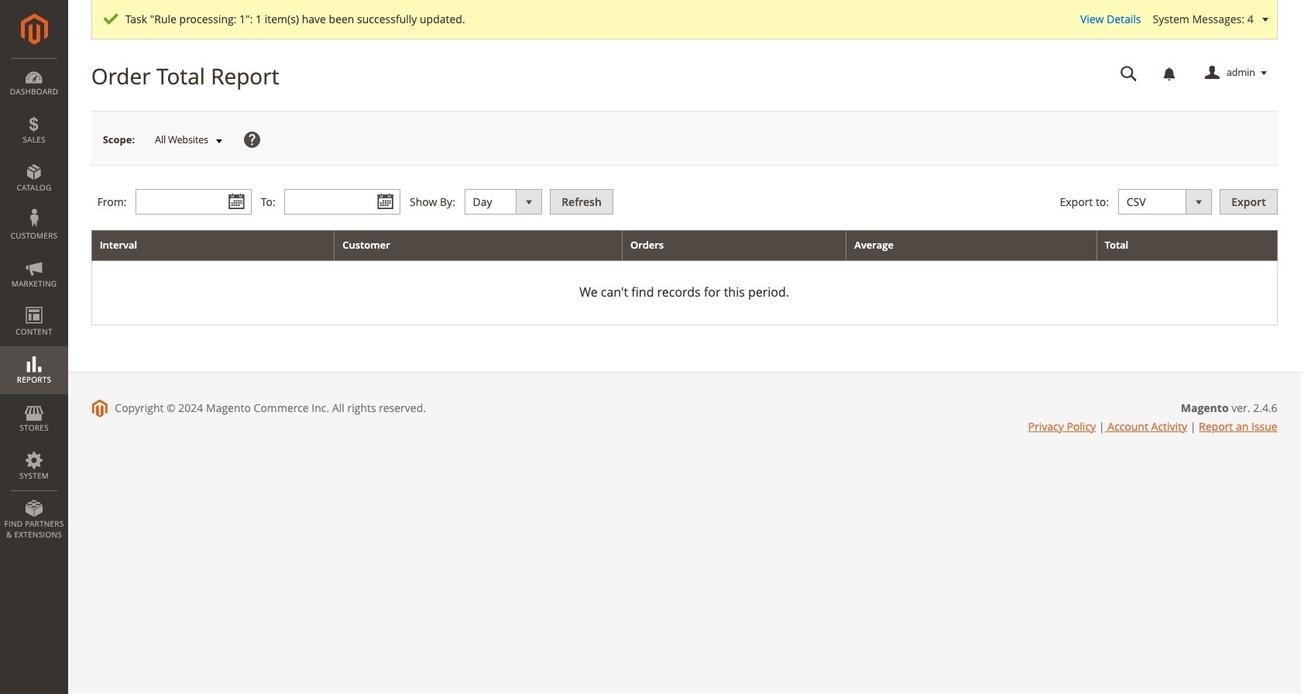 Task type: locate. For each thing, give the bounding box(es) containing it.
magento admin panel image
[[21, 13, 48, 45]]

None text field
[[1110, 60, 1149, 87], [285, 189, 401, 215], [1110, 60, 1149, 87], [285, 189, 401, 215]]

menu bar
[[0, 58, 68, 548]]

None text field
[[136, 189, 252, 215]]



